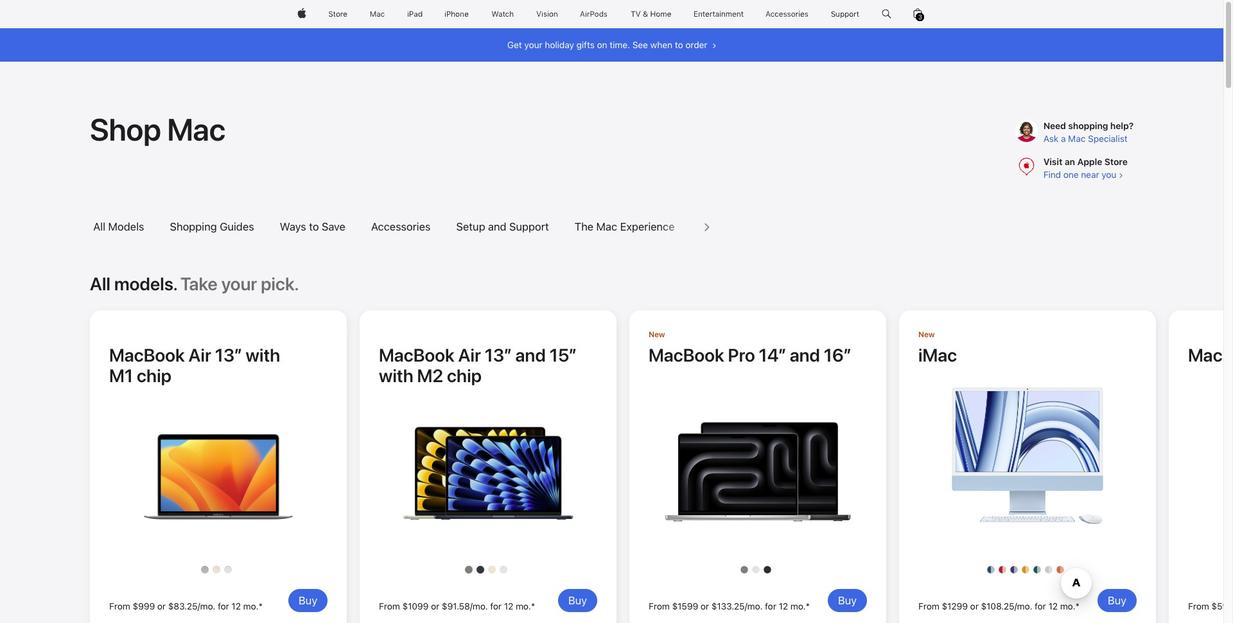Task type: describe. For each thing, give the bounding box(es) containing it.
macbook inside new macbook pro 14" and 16"
[[649, 344, 725, 366]]

m2
[[417, 365, 444, 387]]

holiday
[[545, 40, 574, 50]]

3 silver image from the left
[[1045, 566, 1053, 574]]

or for or $133.25
[[701, 601, 709, 612]]

4 buy link from the left
[[1098, 589, 1137, 612]]

get
[[507, 40, 522, 50]]

macbook air 13" with m1&nbsp;chip available colors: list
[[90, 551, 347, 574]]

find
[[1044, 170, 1061, 180]]

near
[[1082, 170, 1100, 180]]

15"
[[550, 344, 577, 366]]

new for macbook pro 14" and 16"
[[649, 330, 665, 339]]

12 for from $1599 or $133.25 /mo. for 12 mo. *
[[779, 601, 788, 612]]

* for from $1599 or $133.25 /mo. for 12 mo. *
[[806, 601, 810, 612]]

shop
[[90, 111, 161, 148]]

the mac experience
[[575, 221, 675, 234]]

from for $999
[[109, 601, 130, 612]]

4 from from the left
[[919, 601, 940, 612]]

store
[[1105, 157, 1128, 167]]

mac m
[[1189, 344, 1234, 366]]

for for $133.25
[[765, 601, 777, 612]]

take
[[181, 273, 218, 295]]

2 silver image from the left
[[752, 566, 760, 574]]

$83.25
[[168, 601, 198, 612]]

the mac experience link
[[575, 221, 675, 234]]

0 vertical spatial to
[[675, 40, 683, 50]]

one
[[1064, 170, 1079, 180]]

accessories image
[[766, 0, 809, 28]]

4 mo. from the left
[[1061, 601, 1076, 612]]

pick.
[[261, 273, 299, 295]]

0 horizontal spatial your
[[221, 273, 257, 295]]

and inside 'link'
[[488, 221, 507, 234]]

air for and
[[459, 344, 481, 366]]

ask a mac specialist link
[[1044, 134, 1128, 144]]

all models link
[[93, 221, 144, 234]]

list inside shop mac main content
[[90, 217, 794, 237]]

m1 chip
[[109, 365, 172, 387]]

macbook pro 14" and&nbsp;16"
<br /> available colors: list
[[630, 551, 887, 574]]

blue image
[[988, 566, 995, 574]]

need shopping help? ask a mac specialist
[[1044, 121, 1134, 144]]

see
[[633, 40, 648, 50]]

/mo. for or $83.25
[[198, 601, 215, 612]]

with inside macbook air 13" with m1 chip
[[246, 344, 280, 366]]

experience
[[620, 221, 675, 234]]

macbook for macbook air 13" and 15" with m2 chip
[[379, 344, 455, 366]]

chip
[[447, 365, 482, 387]]

$1599
[[672, 601, 698, 612]]

$108.25
[[981, 601, 1015, 612]]

tv and home image
[[630, 0, 672, 28]]

$1099
[[402, 601, 429, 612]]

store image
[[328, 0, 348, 28]]

from for $1599
[[649, 601, 670, 612]]

an
[[1065, 157, 1076, 167]]

or $108.25 /mo. for 12 mo. *
[[971, 601, 1080, 612]]

mo. for from $1599 or $133.25 /mo. for 12 mo. *
[[791, 601, 806, 612]]

1 horizontal spatial your
[[524, 40, 543, 50]]

4 for from the left
[[1035, 601, 1047, 612]]

navigation inside shop mac main content
[[90, 208, 794, 247]]

shopping
[[1069, 121, 1109, 131]]

from $599
[[1189, 601, 1234, 612]]

airpods image
[[580, 0, 608, 28]]

silver image
[[224, 566, 232, 574]]

with inside "macbook air 13" and 15" with m2 chip"
[[379, 365, 414, 387]]

all for all models. take your pick.
[[90, 273, 111, 295]]

* for from $1099 or $91.58 /mo. for 12 mo. *
[[531, 601, 535, 612]]

visit an apple store find one near you
[[1044, 157, 1128, 180]]

apple image
[[297, 0, 306, 28]]

new imac
[[919, 330, 958, 366]]

from $1099 or $91.58 /mo. for 12 mo. *
[[379, 601, 535, 612]]

list item inside shop mac main content
[[697, 217, 794, 237]]

orange image
[[1057, 566, 1065, 574]]

buy for from $1099 or $91.58 /mo. for 12 mo. *
[[569, 594, 587, 607]]

get your holiday gifts on time. see when to order
[[507, 40, 710, 50]]

vision image
[[536, 0, 558, 28]]

on
[[597, 40, 607, 50]]

14"
[[759, 344, 786, 366]]

help?
[[1111, 121, 1134, 131]]

mac mini list
[[1169, 558, 1234, 574]]

new macbook pro 14" and 16"
[[649, 330, 852, 366]]

$999
[[133, 601, 155, 612]]

buy link for from $999 or $83.25 /mo. for 12 mo. *
[[288, 589, 328, 612]]

space gray image for $91.58
[[465, 566, 473, 574]]

you
[[1102, 170, 1117, 180]]

when
[[651, 40, 673, 50]]

setup and support link
[[456, 221, 549, 234]]

accessories
[[371, 221, 431, 234]]

starlight image
[[488, 566, 496, 574]]

$133.25
[[712, 601, 745, 612]]

see when to order link
[[633, 39, 717, 51]]

shopping guides link
[[170, 221, 254, 234]]

yellow image
[[1022, 566, 1030, 574]]

new for imac
[[919, 330, 935, 339]]

accessories link
[[371, 221, 431, 234]]



Task type: vqa. For each thing, say whether or not it's contained in the screenshot.
first Space Gray icon
yes



Task type: locate. For each thing, give the bounding box(es) containing it.
shop mac main content
[[0, 28, 1234, 623]]

1 /mo. from the left
[[198, 601, 215, 612]]

from for $1099
[[379, 601, 400, 612]]

from
[[109, 601, 130, 612], [379, 601, 400, 612], [649, 601, 670, 612], [919, 601, 940, 612], [1189, 601, 1210, 612]]

0 horizontal spatial silver image
[[500, 566, 508, 574]]

navigation
[[90, 208, 794, 247]]

1 horizontal spatial and
[[516, 344, 546, 366]]

3 buy link from the left
[[828, 589, 867, 612]]

air for with
[[189, 344, 211, 366]]

12 for from $999 or $83.25 /mo. for 12 mo. *
[[232, 601, 241, 612]]

ask
[[1044, 134, 1059, 144]]

buy for from $1599 or $133.25 /mo. for 12 mo. *
[[838, 594, 857, 607]]

1 vertical spatial your
[[221, 273, 257, 295]]

air inside macbook air 13" with m1 chip
[[189, 344, 211, 366]]

4 12 from the left
[[1049, 601, 1058, 612]]

mac inside all models list
[[1189, 344, 1223, 366]]

3 12 from the left
[[779, 601, 788, 612]]

space gray image left space black image
[[741, 566, 749, 574]]

a
[[1061, 134, 1066, 144]]

1 buy from the left
[[299, 594, 317, 607]]

4 * from the left
[[1076, 601, 1080, 612]]

list
[[90, 217, 794, 237]]

1 horizontal spatial air
[[459, 344, 481, 366]]

0 horizontal spatial 13"
[[215, 344, 242, 366]]

2 horizontal spatial macbook
[[649, 344, 725, 366]]

2 macbook from the left
[[379, 344, 455, 366]]

for down silver icon
[[218, 601, 229, 612]]

and left 15"
[[516, 344, 546, 366]]

from left $999
[[109, 601, 130, 612]]

buy
[[299, 594, 317, 607], [569, 594, 587, 607], [838, 594, 857, 607], [1108, 594, 1127, 607]]

1 horizontal spatial macbook
[[379, 344, 455, 366]]

/mo. down space gray icon
[[198, 601, 215, 612]]

and 16"
[[790, 344, 852, 366]]

iphone image
[[445, 0, 469, 28]]

and right setup
[[488, 221, 507, 234]]

3 /mo. from the left
[[745, 601, 763, 612]]

from left $599
[[1189, 601, 1210, 612]]

*
[[259, 601, 263, 612], [531, 601, 535, 612], [806, 601, 810, 612], [1076, 601, 1080, 612]]

3 mo. from the left
[[791, 601, 806, 612]]

ways
[[280, 221, 306, 234]]

time.
[[610, 40, 630, 50]]

0 horizontal spatial and
[[488, 221, 507, 234]]

2 mo. from the left
[[516, 601, 531, 612]]

4 or from the left
[[971, 601, 979, 612]]

13" for and
[[485, 344, 512, 366]]

24-inch imac available colors: list
[[900, 551, 1157, 574]]

1 for from the left
[[218, 601, 229, 612]]

2 for from the left
[[490, 601, 502, 612]]

13" for with
[[215, 344, 242, 366]]

0 horizontal spatial macbook
[[109, 344, 185, 366]]

your right the get
[[524, 40, 543, 50]]

12 down macbook pro 14" and&nbsp;16"
<br /> available colors: "list"
[[779, 601, 788, 612]]

2 /mo. from the left
[[470, 601, 488, 612]]

1 vertical spatial to
[[309, 221, 319, 234]]

your right take
[[221, 273, 257, 295]]

models.
[[114, 273, 178, 295]]

2 space gray image from the left
[[741, 566, 749, 574]]

mac image
[[370, 0, 385, 28]]

mo. down macbook pro 14" and&nbsp;16"
<br /> available colors: "list"
[[791, 601, 806, 612]]

with
[[246, 344, 280, 366], [379, 365, 414, 387]]

/mo. for or $133.25
[[745, 601, 763, 612]]

from $1299
[[919, 601, 968, 612]]

for for $91.58
[[490, 601, 502, 612]]

1 macbook from the left
[[109, 344, 185, 366]]

or right $1299
[[971, 601, 979, 612]]

3 buy from the left
[[838, 594, 857, 607]]

entertainment image
[[694, 0, 744, 28]]

macbook
[[109, 344, 185, 366], [379, 344, 455, 366], [649, 344, 725, 366]]

1 space gray image from the left
[[465, 566, 473, 574]]

ipad image
[[407, 0, 423, 28]]

new inside new imac
[[919, 330, 935, 339]]

space gray image
[[465, 566, 473, 574], [741, 566, 749, 574]]

2 buy link from the left
[[558, 589, 598, 612]]

buy link for from $1099 or $91.58 /mo. for 12 mo. *
[[558, 589, 598, 612]]

* for from $999 or $83.25 /mo. for 12 mo. *
[[259, 601, 263, 612]]

and
[[488, 221, 507, 234], [516, 344, 546, 366]]

gifts
[[577, 40, 595, 50]]

from left '$1599'
[[649, 601, 670, 612]]

space gray image left midnight image
[[465, 566, 473, 574]]

pro
[[728, 344, 755, 366]]

for down space black image
[[765, 601, 777, 612]]

2 13" from the left
[[485, 344, 512, 366]]

13" inside "macbook air 13" and 15" with m2 chip"
[[485, 344, 512, 366]]

3 from from the left
[[649, 601, 670, 612]]

1 from from the left
[[109, 601, 130, 612]]

models
[[108, 221, 144, 234]]

save
[[322, 221, 346, 234]]

air right m2
[[459, 344, 481, 366]]

12 down silver icon
[[232, 601, 241, 612]]

5 from from the left
[[1189, 601, 1210, 612]]

mac
[[167, 111, 225, 148], [1069, 134, 1086, 144], [597, 221, 617, 234], [1189, 344, 1223, 366]]

1 horizontal spatial with
[[379, 365, 414, 387]]

2 air from the left
[[459, 344, 481, 366]]

1 silver image from the left
[[500, 566, 508, 574]]

shopping bag with item count : 3 image
[[914, 0, 923, 28]]

1 horizontal spatial silver image
[[752, 566, 760, 574]]

or for or $91.58
[[431, 601, 440, 612]]

visit
[[1044, 157, 1063, 167]]

imac
[[919, 344, 958, 366]]

all for all models
[[93, 221, 105, 234]]

mo. down "macbook air 13" with m1&nbsp;chip available colors:" list
[[243, 601, 259, 612]]

silver image
[[500, 566, 508, 574], [752, 566, 760, 574], [1045, 566, 1053, 574]]

midnight image
[[477, 566, 484, 574]]

1 vertical spatial all
[[90, 273, 111, 295]]

13"
[[215, 344, 242, 366], [485, 344, 512, 366]]

3 for from the left
[[765, 601, 777, 612]]

to left order on the top of page
[[675, 40, 683, 50]]

1 vertical spatial and
[[516, 344, 546, 366]]

macbook inside "macbook air 13" and 15" with m2 chip"
[[379, 344, 455, 366]]

for down starlight image
[[490, 601, 502, 612]]

4 buy from the left
[[1108, 594, 1127, 607]]

2 12 from the left
[[504, 601, 513, 612]]

air
[[189, 344, 211, 366], [459, 344, 481, 366]]

2 * from the left
[[531, 601, 535, 612]]

for down "green" icon
[[1035, 601, 1047, 612]]

1 or from the left
[[157, 601, 166, 612]]

purple image
[[1011, 566, 1018, 574]]

pink image
[[999, 566, 1007, 574]]

silver image right "green" icon
[[1045, 566, 1053, 574]]

or for or $83.25
[[157, 601, 166, 612]]

/mo. for or $91.58
[[470, 601, 488, 612]]

1 horizontal spatial to
[[675, 40, 683, 50]]

1 13" from the left
[[215, 344, 242, 366]]

all models list
[[0, 304, 1234, 623]]

from left "$1099"
[[379, 601, 400, 612]]

buy link for from $1599 or $133.25 /mo. for 12 mo. *
[[828, 589, 867, 612]]

macbook air 13" and 15" with m2 chip
[[379, 344, 577, 387]]

/mo. down macbook pro 14" and&nbsp;16"
<br /> available colors: "list"
[[745, 601, 763, 612]]

0 vertical spatial and
[[488, 221, 507, 234]]

$91.58
[[442, 601, 470, 612]]

all
[[93, 221, 105, 234], [90, 273, 111, 295]]

shop mac
[[90, 111, 225, 148]]

list item
[[697, 217, 794, 237]]

space gray image for $133.25
[[741, 566, 749, 574]]

1 new from the left
[[649, 330, 665, 339]]

apple
[[1078, 157, 1103, 167]]

0 horizontal spatial space gray image
[[465, 566, 473, 574]]

mo.
[[243, 601, 259, 612], [516, 601, 531, 612], [791, 601, 806, 612], [1061, 601, 1076, 612]]

3 or from the left
[[701, 601, 709, 612]]

silver image right starlight image
[[500, 566, 508, 574]]

2 horizontal spatial silver image
[[1045, 566, 1053, 574]]

1 horizontal spatial new
[[919, 330, 935, 339]]

buy for from $999 or $83.25 /mo. for 12 mo. *
[[299, 594, 317, 607]]

from $1599 or $133.25 /mo. for 12 mo. *
[[649, 601, 810, 612]]

support
[[509, 221, 549, 234]]

12 down macbook air 13" and 15" with m2 chip available colors: list
[[504, 601, 513, 612]]

all left models.
[[90, 273, 111, 295]]

setup and support
[[456, 221, 549, 234]]

specialist
[[1088, 134, 1128, 144]]

mo. for from $999 or $83.25 /mo. for 12 mo. *
[[243, 601, 259, 612]]

0 horizontal spatial new
[[649, 330, 665, 339]]

all left models
[[93, 221, 105, 234]]

watch image
[[492, 0, 514, 28]]

from $999 or $83.25 /mo. for 12 mo. *
[[109, 601, 263, 612]]

1 horizontal spatial space gray image
[[741, 566, 749, 574]]

or right $999
[[157, 601, 166, 612]]

$599
[[1212, 601, 1234, 612]]

2 buy from the left
[[569, 594, 587, 607]]

1 12 from the left
[[232, 601, 241, 612]]

/mo. down yellow icon
[[1015, 601, 1033, 612]]

1 * from the left
[[259, 601, 263, 612]]

search apple.com image
[[882, 0, 892, 28]]

navigation containing all models
[[90, 208, 794, 247]]

3 macbook from the left
[[649, 344, 725, 366]]

buy link
[[288, 589, 328, 612], [558, 589, 598, 612], [828, 589, 867, 612], [1098, 589, 1137, 612]]

shopping
[[170, 221, 217, 234]]

ways to save link
[[280, 221, 346, 234]]

order
[[686, 40, 708, 50]]

or right "$1099"
[[431, 601, 440, 612]]

12
[[232, 601, 241, 612], [504, 601, 513, 612], [779, 601, 788, 612], [1049, 601, 1058, 612]]

for
[[218, 601, 229, 612], [490, 601, 502, 612], [765, 601, 777, 612], [1035, 601, 1047, 612]]

1 horizontal spatial 13"
[[485, 344, 512, 366]]

space black image
[[764, 566, 772, 574]]

mac inside need shopping help? ask a mac specialist
[[1069, 134, 1086, 144]]

mo. for from $1099 or $91.58 /mo. for 12 mo. *
[[516, 601, 531, 612]]

green image
[[1034, 566, 1042, 574]]

/mo.
[[198, 601, 215, 612], [470, 601, 488, 612], [745, 601, 763, 612], [1015, 601, 1033, 612]]

guides
[[220, 221, 254, 234]]

2 new from the left
[[919, 330, 935, 339]]

silver image left space black image
[[752, 566, 760, 574]]

12 down orange image
[[1049, 601, 1058, 612]]

2 or from the left
[[431, 601, 440, 612]]

air inside "macbook air 13" and 15" with m2 chip"
[[459, 344, 481, 366]]

find one near you link
[[1044, 170, 1123, 180]]

macbook air 13" with m1 chip
[[109, 344, 280, 387]]

2 from from the left
[[379, 601, 400, 612]]

1 buy link from the left
[[288, 589, 328, 612]]

4 /mo. from the left
[[1015, 601, 1033, 612]]

or
[[157, 601, 166, 612], [431, 601, 440, 612], [701, 601, 709, 612], [971, 601, 979, 612]]

setup
[[456, 221, 485, 234]]

new
[[649, 330, 665, 339], [919, 330, 935, 339]]

need
[[1044, 121, 1067, 131]]

0 horizontal spatial air
[[189, 344, 211, 366]]

macbook air 13" and 15" with m2 chip available colors: list
[[360, 551, 617, 574]]

all models. take your pick.
[[90, 273, 299, 295]]

/mo. down midnight image
[[470, 601, 488, 612]]

for for $83.25
[[218, 601, 229, 612]]

0 horizontal spatial to
[[309, 221, 319, 234]]

ways to save
[[280, 221, 346, 234]]

0 vertical spatial your
[[524, 40, 543, 50]]

12 for from $1099 or $91.58 /mo. for 12 mo. *
[[504, 601, 513, 612]]

the
[[575, 221, 594, 234]]

m
[[1227, 344, 1234, 366]]

gold image
[[213, 566, 220, 574]]

from left $1299
[[919, 601, 940, 612]]

to left save
[[309, 221, 319, 234]]

13" inside macbook air 13" with m1 chip
[[215, 344, 242, 366]]

shopping guides
[[170, 221, 254, 234]]

space gray image
[[201, 566, 209, 574]]

0 vertical spatial all
[[93, 221, 105, 234]]

macbook for macbook air 13" with m1 chip
[[109, 344, 185, 366]]

list containing all models
[[90, 217, 794, 237]]

1 air from the left
[[189, 344, 211, 366]]

1 mo. from the left
[[243, 601, 259, 612]]

your
[[524, 40, 543, 50], [221, 273, 257, 295]]

3 * from the left
[[806, 601, 810, 612]]

0 horizontal spatial with
[[246, 344, 280, 366]]

all models
[[93, 221, 144, 234]]

support image
[[831, 0, 860, 28]]

$1299
[[942, 601, 968, 612]]

and inside "macbook air 13" and 15" with m2 chip"
[[516, 344, 546, 366]]

air right m1 chip
[[189, 344, 211, 366]]

mo. down orange image
[[1061, 601, 1076, 612]]

mo. down macbook air 13" and 15" with m2 chip available colors: list
[[516, 601, 531, 612]]

macbook inside macbook air 13" with m1 chip
[[109, 344, 185, 366]]

new inside new macbook pro 14" and 16"
[[649, 330, 665, 339]]

or right '$1599'
[[701, 601, 709, 612]]



